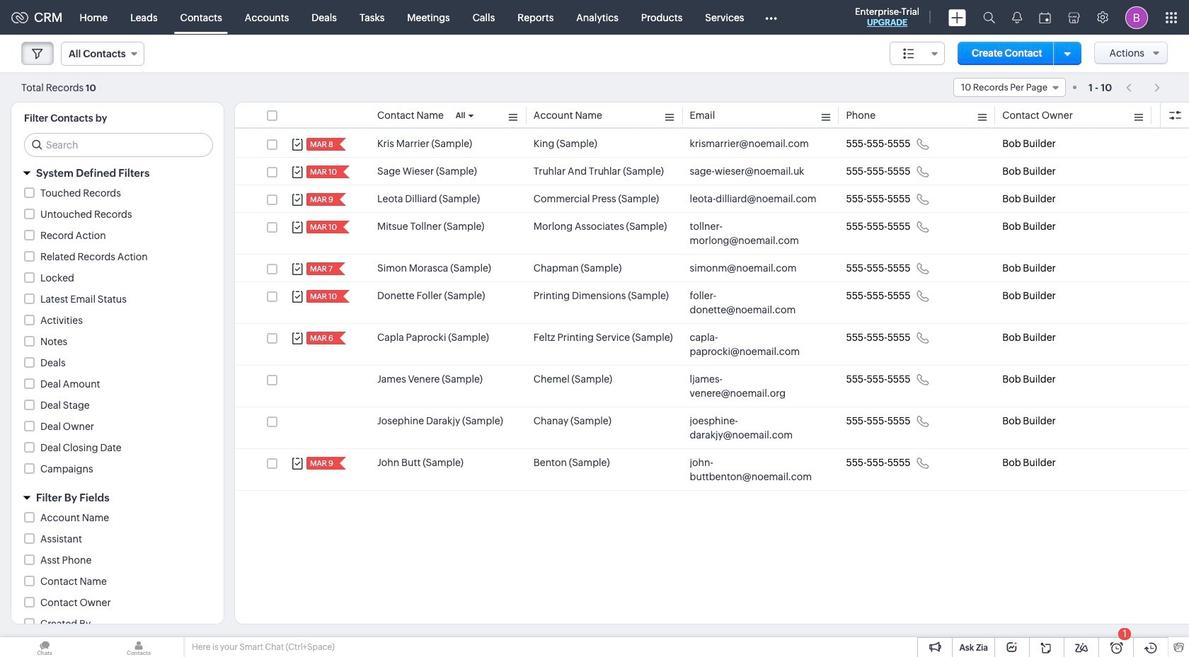Task type: describe. For each thing, give the bounding box(es) containing it.
search element
[[975, 0, 1004, 35]]

size image
[[904, 47, 915, 60]]

Other Modules field
[[756, 6, 787, 29]]

create menu image
[[949, 9, 967, 26]]

create menu element
[[941, 0, 975, 34]]

signals element
[[1004, 0, 1031, 35]]

signals image
[[1013, 11, 1023, 23]]

profile image
[[1126, 6, 1149, 29]]

chats image
[[0, 638, 89, 658]]



Task type: locate. For each thing, give the bounding box(es) containing it.
none field size
[[890, 42, 946, 65]]

row group
[[235, 130, 1190, 492]]

search image
[[984, 11, 996, 23]]

navigation
[[1120, 77, 1169, 98]]

profile element
[[1118, 0, 1157, 34]]

contacts image
[[94, 638, 183, 658]]

None field
[[61, 42, 144, 66], [890, 42, 946, 65], [954, 78, 1067, 97], [61, 42, 144, 66], [954, 78, 1067, 97]]

logo image
[[11, 12, 28, 23]]

Search text field
[[25, 134, 212, 157]]

calendar image
[[1040, 12, 1052, 23]]



Task type: vqa. For each thing, say whether or not it's contained in the screenshot.
size "icon"
yes



